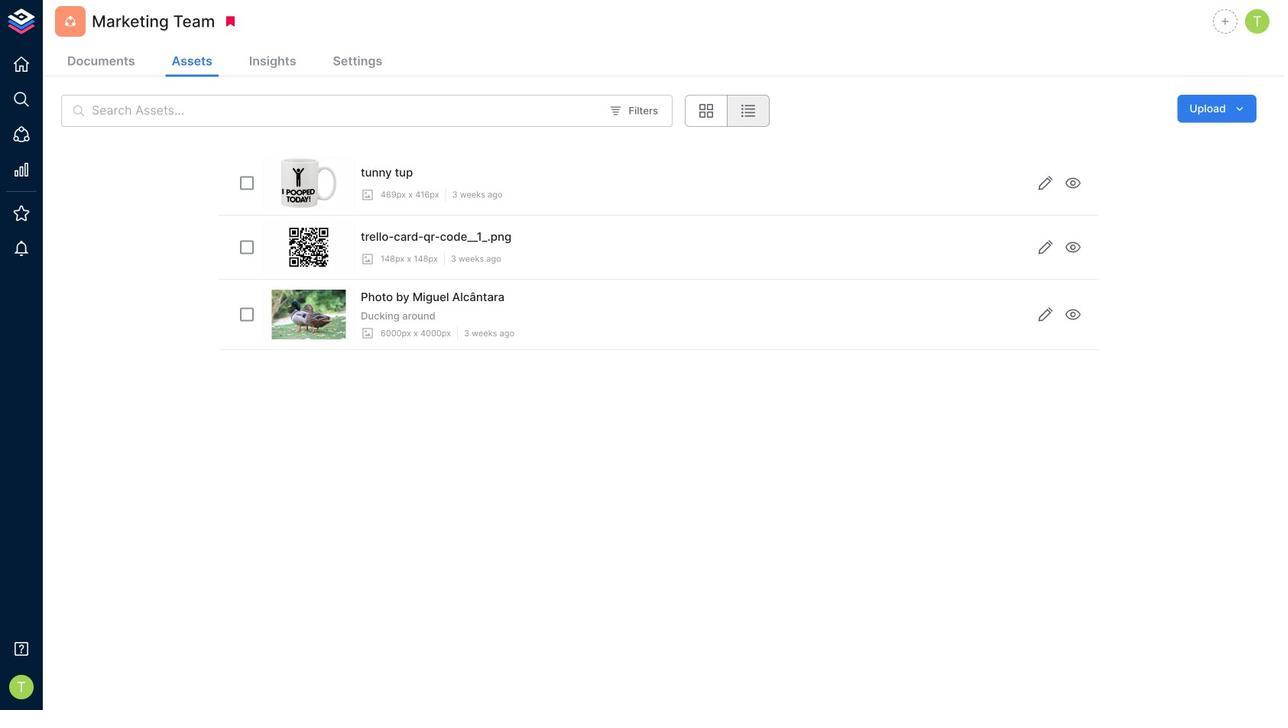 Task type: vqa. For each thing, say whether or not it's contained in the screenshot.
Settings image
no



Task type: describe. For each thing, give the bounding box(es) containing it.
photo by miguel alcântara image
[[272, 290, 346, 340]]

remove bookmark image
[[224, 15, 237, 28]]

tunny tup image
[[281, 158, 337, 208]]



Task type: locate. For each thing, give the bounding box(es) containing it.
group
[[685, 95, 770, 127]]

trello card qr code__1_.png image
[[284, 223, 334, 272]]

Search Assets... text field
[[92, 95, 601, 127]]



